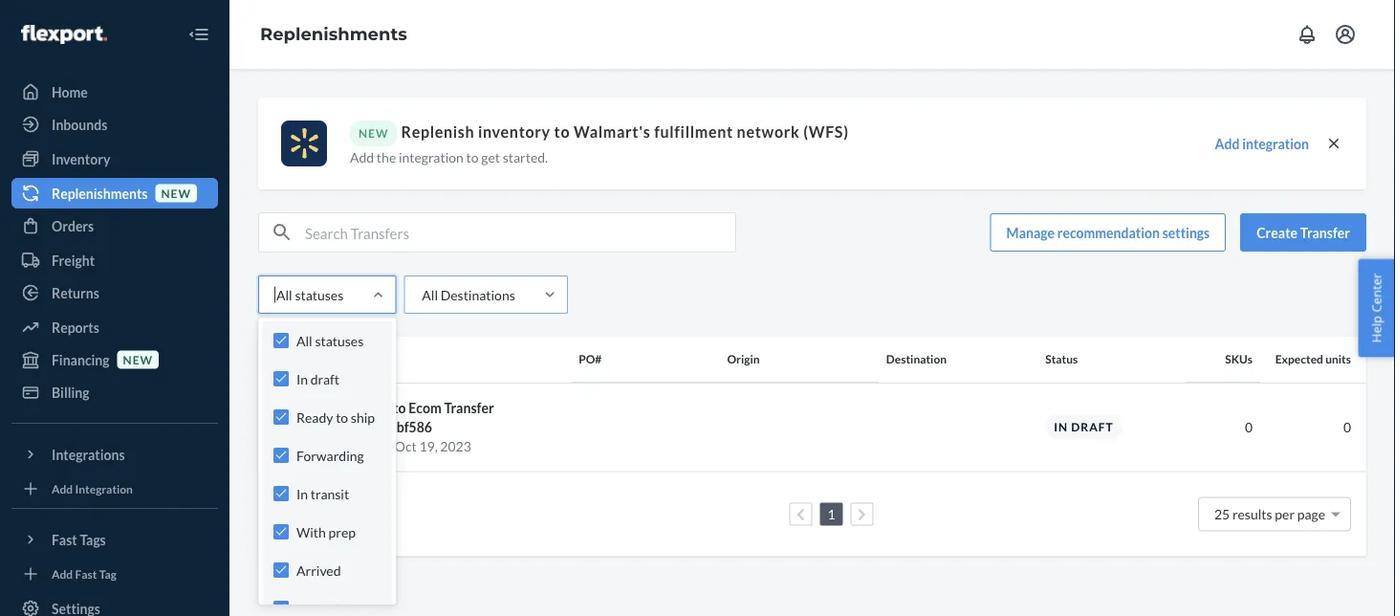 Task type: locate. For each thing, give the bounding box(es) containing it.
fast left tag
[[75, 567, 97, 581]]

add for add integration
[[52, 482, 73, 496]]

draft
[[311, 371, 340, 387], [1072, 420, 1114, 434]]

chevron right image
[[858, 508, 867, 521]]

new
[[161, 186, 191, 200], [123, 352, 153, 366]]

ready to ship
[[297, 409, 375, 425]]

replenishments
[[260, 24, 407, 45], [52, 185, 148, 201]]

fast left tags
[[52, 531, 77, 548]]

2 horizontal spatial all
[[422, 287, 438, 303]]

in draft
[[297, 371, 340, 387], [1054, 420, 1114, 434]]

fast inside the fast tags dropdown button
[[52, 531, 77, 548]]

0 vertical spatial replenishments
[[260, 24, 407, 45]]

in down status on the right bottom of the page
[[1054, 420, 1069, 434]]

2023
[[440, 438, 471, 454]]

1 vertical spatial in draft
[[1054, 420, 1114, 434]]

0 down 'units'
[[1344, 419, 1352, 435]]

0 horizontal spatial integration
[[399, 149, 464, 165]]

help center
[[1368, 273, 1386, 343]]

0 horizontal spatial all
[[276, 287, 292, 303]]

status
[[1046, 352, 1078, 366]]

0 vertical spatial in
[[297, 371, 308, 387]]

0 vertical spatial new
[[161, 186, 191, 200]]

in draft down status on the right bottom of the page
[[1054, 420, 1114, 434]]

0 horizontal spatial in draft
[[297, 371, 340, 387]]

1 horizontal spatial 0
[[1344, 419, 1352, 435]]

create transfer button
[[1241, 213, 1367, 252]]

started.
[[503, 149, 548, 165]]

create transfer
[[1257, 224, 1351, 241]]

0 vertical spatial transfer
[[1301, 224, 1351, 241]]

std74d8bf586
[[344, 419, 432, 435]]

fast tags button
[[11, 524, 218, 555]]

integration left close icon
[[1243, 136, 1310, 152]]

add integration
[[1216, 136, 1310, 152]]

destination
[[887, 352, 947, 366]]

inbounds
[[52, 116, 107, 133]]

0 horizontal spatial replenishments
[[52, 185, 148, 201]]

integrations
[[52, 446, 125, 463]]

open notifications image
[[1296, 23, 1319, 46]]

to
[[554, 122, 570, 141], [466, 149, 479, 165], [393, 400, 406, 416], [336, 409, 348, 425]]

with
[[297, 524, 326, 540]]

1 horizontal spatial transfer
[[1301, 224, 1351, 241]]

new down reports link
[[123, 352, 153, 366]]

integration inside "add integration" button
[[1243, 136, 1310, 152]]

0 vertical spatial draft
[[311, 371, 340, 387]]

fast
[[52, 531, 77, 548], [75, 567, 97, 581]]

Search Transfers text field
[[305, 213, 736, 252]]

0 horizontal spatial transfer
[[444, 400, 494, 416]]

orders link
[[11, 210, 218, 241]]

transfer right create
[[1301, 224, 1351, 241]]

1 vertical spatial fast
[[75, 567, 97, 581]]

get
[[481, 149, 500, 165]]

transfer inside create transfer button
[[1301, 224, 1351, 241]]

in draft down the shipment
[[297, 371, 340, 387]]

1 vertical spatial draft
[[1072, 420, 1114, 434]]

0
[[1246, 419, 1253, 435], [1344, 419, 1352, 435]]

draft down status on the right bottom of the page
[[1072, 420, 1114, 434]]

in left transit
[[297, 486, 308, 502]]

1 horizontal spatial new
[[161, 186, 191, 200]]

2 0 from the left
[[1344, 419, 1352, 435]]

transfer up the 2023
[[444, 400, 494, 416]]

square image
[[274, 421, 289, 437]]

settings
[[1163, 224, 1210, 241]]

add inside add fast tag link
[[52, 567, 73, 581]]

0 horizontal spatial draft
[[311, 371, 340, 387]]

integration
[[75, 482, 133, 496]]

1 vertical spatial new
[[123, 352, 153, 366]]

inbounds link
[[11, 109, 218, 140]]

forwarding
[[297, 447, 364, 464]]

home
[[52, 84, 88, 100]]

1 vertical spatial transfer
[[444, 400, 494, 416]]

storage to ecom transfer std74d8bf586 created oct 19, 2023
[[344, 400, 494, 454]]

replenish
[[401, 122, 475, 141]]

1 horizontal spatial all
[[297, 332, 313, 349]]

0 horizontal spatial new
[[123, 352, 153, 366]]

fulfillment
[[655, 122, 734, 141]]

integration down replenish in the top of the page
[[399, 149, 464, 165]]

1 link
[[824, 506, 840, 522]]

to up std74d8bf586
[[393, 400, 406, 416]]

expected units
[[1276, 352, 1352, 366]]

in up ready
[[297, 371, 308, 387]]

fast tags
[[52, 531, 106, 548]]

in
[[297, 371, 308, 387], [1054, 420, 1069, 434], [297, 486, 308, 502]]

add inside "add integration" button
[[1216, 136, 1240, 152]]

new for financing
[[123, 352, 153, 366]]

tags
[[80, 531, 106, 548]]

all
[[276, 287, 292, 303], [422, 287, 438, 303], [297, 332, 313, 349]]

integration
[[1243, 136, 1310, 152], [399, 149, 464, 165]]

draft down the shipment
[[311, 371, 340, 387]]

0 horizontal spatial 0
[[1246, 419, 1253, 435]]

network
[[737, 122, 800, 141]]

prep
[[329, 524, 356, 540]]

1 horizontal spatial integration
[[1243, 136, 1310, 152]]

open account menu image
[[1335, 23, 1358, 46]]

manage recommendation settings link
[[991, 213, 1227, 252]]

add inside add integration link
[[52, 482, 73, 496]]

statuses
[[295, 287, 344, 303], [315, 332, 364, 349]]

expected
[[1276, 352, 1324, 366]]

origin
[[728, 352, 760, 366]]

1 vertical spatial replenishments
[[52, 185, 148, 201]]

25 results per page option
[[1215, 506, 1326, 522]]

integrations button
[[11, 439, 218, 470]]

transfer
[[1301, 224, 1351, 241], [444, 400, 494, 416]]

transit
[[311, 486, 349, 502]]

1 0 from the left
[[1246, 419, 1253, 435]]

ecom
[[409, 400, 442, 416]]

all statuses
[[276, 287, 344, 303], [297, 332, 364, 349]]

add for add fast tag
[[52, 567, 73, 581]]

new up orders link
[[161, 186, 191, 200]]

per
[[1276, 506, 1295, 522]]

po#
[[579, 352, 602, 366]]

inventory
[[478, 122, 551, 141]]

19,
[[419, 438, 438, 454]]

0 down skus
[[1246, 419, 1253, 435]]

0 vertical spatial fast
[[52, 531, 77, 548]]

1
[[828, 506, 836, 522]]

1 vertical spatial in
[[1054, 420, 1069, 434]]



Task type: vqa. For each thing, say whether or not it's contained in the screenshot.
new associated with Financing
yes



Task type: describe. For each thing, give the bounding box(es) containing it.
tag
[[99, 567, 117, 581]]

arrived
[[297, 562, 341, 578]]

skus
[[1226, 352, 1253, 366]]

help center button
[[1359, 259, 1396, 357]]

manage recommendation settings button
[[991, 213, 1227, 252]]

transfer inside storage to ecom transfer std74d8bf586 created oct 19, 2023
[[444, 400, 494, 416]]

25 results per page
[[1215, 506, 1326, 522]]

add for add integration
[[1216, 136, 1240, 152]]

1 vertical spatial statuses
[[315, 332, 364, 349]]

25
[[1215, 506, 1231, 522]]

add the integration to get started.
[[350, 149, 548, 165]]

results
[[1233, 506, 1273, 522]]

new
[[359, 126, 389, 140]]

0 vertical spatial in draft
[[297, 371, 340, 387]]

add integration link
[[11, 477, 218, 500]]

chevron left image
[[797, 508, 805, 521]]

returns
[[52, 285, 99, 301]]

1 horizontal spatial draft
[[1072, 420, 1114, 434]]

to left 'get'
[[466, 149, 479, 165]]

create
[[1257, 224, 1298, 241]]

reports
[[52, 319, 99, 335]]

freight link
[[11, 245, 218, 276]]

returns link
[[11, 277, 218, 308]]

page
[[1298, 506, 1326, 522]]

inventory link
[[11, 144, 218, 174]]

ready
[[297, 409, 333, 425]]

all destinations
[[422, 287, 515, 303]]

freight
[[52, 252, 95, 268]]

with prep
[[297, 524, 356, 540]]

add integration
[[52, 482, 133, 496]]

financing
[[52, 352, 110, 368]]

home link
[[11, 77, 218, 107]]

inventory
[[52, 151, 110, 167]]

billing link
[[11, 377, 218, 408]]

close image
[[1325, 134, 1344, 153]]

1 vertical spatial all statuses
[[297, 332, 364, 349]]

billing
[[52, 384, 89, 400]]

storage
[[344, 400, 391, 416]]

to inside storage to ecom transfer std74d8bf586 created oct 19, 2023
[[393, 400, 406, 416]]

to left ship on the left
[[336, 409, 348, 425]]

walmart's
[[574, 122, 651, 141]]

to right inventory
[[554, 122, 570, 141]]

fast inside add fast tag link
[[75, 567, 97, 581]]

created
[[344, 438, 392, 454]]

replenishments link
[[260, 24, 407, 45]]

replenish inventory to walmart's fulfillment network (wfs)
[[401, 122, 849, 141]]

new for replenishments
[[161, 186, 191, 200]]

close navigation image
[[188, 23, 210, 46]]

add fast tag link
[[11, 563, 218, 586]]

add fast tag
[[52, 567, 117, 581]]

1 horizontal spatial in draft
[[1054, 420, 1114, 434]]

center
[[1368, 273, 1386, 313]]

ship
[[351, 409, 375, 425]]

manage
[[1007, 224, 1055, 241]]

in transit
[[297, 486, 349, 502]]

flexport logo image
[[21, 25, 107, 44]]

manage recommendation settings
[[1007, 224, 1210, 241]]

oct
[[395, 438, 417, 454]]

recommendation
[[1058, 224, 1160, 241]]

0 vertical spatial all statuses
[[276, 287, 344, 303]]

1 horizontal spatial replenishments
[[260, 24, 407, 45]]

add for add the integration to get started.
[[350, 149, 374, 165]]

(wfs)
[[804, 122, 849, 141]]

the
[[377, 149, 396, 165]]

units
[[1326, 352, 1352, 366]]

shipment
[[314, 352, 363, 366]]

0 vertical spatial statuses
[[295, 287, 344, 303]]

reports link
[[11, 312, 218, 342]]

destinations
[[441, 287, 515, 303]]

2 vertical spatial in
[[297, 486, 308, 502]]

add integration button
[[1216, 134, 1310, 153]]

create transfer link
[[1241, 213, 1367, 252]]

orders
[[52, 218, 94, 234]]

help
[[1368, 316, 1386, 343]]



